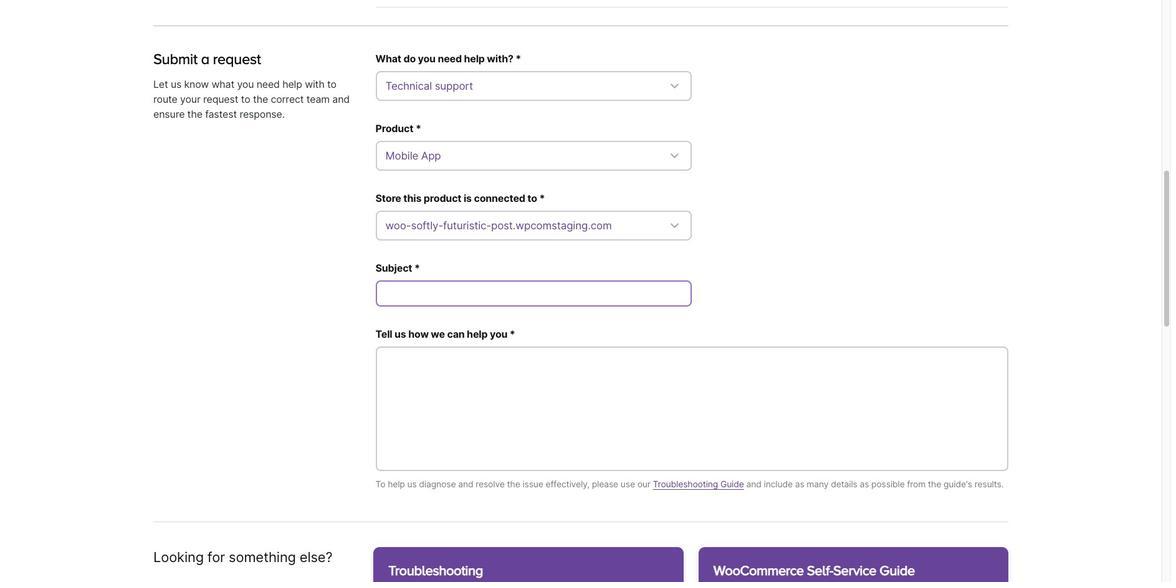 Task type: describe. For each thing, give the bounding box(es) containing it.
store this product is connected to *
[[376, 192, 545, 204]]

with
[[305, 78, 325, 90]]

else?
[[300, 549, 333, 566]]

2 horizontal spatial to
[[528, 192, 537, 204]]

2 as from the left
[[860, 479, 869, 489]]

your
[[180, 93, 201, 105]]

effectively,
[[546, 479, 590, 489]]

angle down image inside technical support field
[[667, 78, 682, 93]]

angle down image for store this product is connected to *
[[667, 218, 682, 233]]

the up response.
[[253, 93, 268, 105]]

0 vertical spatial you
[[418, 52, 436, 65]]

woo-softly-futuristic-post.wpcomstaging.com field
[[376, 211, 692, 240]]

us for let
[[171, 78, 182, 90]]

correct
[[271, 93, 304, 105]]

resolve
[[476, 479, 505, 489]]

can
[[447, 328, 465, 340]]

Technical support field
[[376, 71, 692, 101]]

how
[[408, 328, 429, 340]]

woo-
[[386, 219, 411, 232]]

technical support
[[386, 80, 473, 92]]

possible
[[871, 479, 905, 489]]

request inside let us know what you need help with to route your request to the correct team and ensure the fastest response.
[[203, 93, 238, 105]]

* right with?
[[516, 52, 521, 65]]

0 horizontal spatial guide
[[721, 479, 744, 489]]

1 horizontal spatial and
[[458, 479, 473, 489]]

2 vertical spatial you
[[490, 328, 508, 340]]

what
[[212, 78, 234, 90]]

team
[[307, 93, 330, 105]]

you inside let us know what you need help with to route your request to the correct team and ensure the fastest response.
[[237, 78, 254, 90]]

1 vertical spatial troubleshooting
[[389, 563, 483, 578]]

product
[[424, 192, 462, 204]]

the down your
[[187, 108, 203, 120]]

response.
[[240, 108, 285, 120]]

* up the woo-softly-futuristic-post.wpcomstaging.com field
[[539, 192, 545, 204]]

mobile
[[386, 149, 418, 162]]

and inside let us know what you need help with to route your request to the correct team and ensure the fastest response.
[[332, 93, 350, 105]]

0 horizontal spatial to
[[241, 93, 250, 105]]

support
[[435, 80, 473, 92]]

the left issue
[[507, 479, 520, 489]]

us for tell
[[395, 328, 406, 340]]

help inside let us know what you need help with to route your request to the correct team and ensure the fastest response.
[[282, 78, 302, 90]]

with?
[[487, 52, 514, 65]]

0 vertical spatial troubleshooting
[[653, 479, 718, 489]]

2 horizontal spatial us
[[407, 479, 417, 489]]

* right product
[[416, 122, 421, 135]]

softly-
[[411, 219, 443, 232]]

we
[[431, 328, 445, 340]]

app
[[421, 149, 441, 162]]

is
[[464, 192, 472, 204]]

the right 'from'
[[928, 479, 941, 489]]

to help us diagnose and resolve the issue effectively, please use our troubleshooting guide and include as many details as possible from the guide's results.
[[376, 479, 1004, 489]]

submit
[[153, 50, 197, 67]]

troubleshooting guide link
[[653, 479, 744, 489]]

this
[[403, 192, 422, 204]]

tell us how we can help you *
[[376, 328, 515, 340]]

know
[[184, 78, 209, 90]]

what do you need help with? *
[[376, 52, 521, 65]]

store
[[376, 192, 401, 204]]

something
[[229, 549, 296, 566]]

product *
[[376, 122, 421, 135]]

0 vertical spatial need
[[438, 52, 462, 65]]

issue
[[523, 479, 543, 489]]

many
[[807, 479, 829, 489]]

tell
[[376, 328, 392, 340]]



Task type: locate. For each thing, give the bounding box(es) containing it.
you right can
[[490, 328, 508, 340]]

from
[[907, 479, 926, 489]]

1 horizontal spatial to
[[327, 78, 337, 90]]

self-
[[807, 563, 833, 578]]

as
[[795, 479, 804, 489], [860, 479, 869, 489]]

us
[[171, 78, 182, 90], [395, 328, 406, 340], [407, 479, 417, 489]]

need up support
[[438, 52, 462, 65]]

angle down image inside the woo-softly-futuristic-post.wpcomstaging.com field
[[667, 218, 682, 233]]

and left resolve
[[458, 479, 473, 489]]

to
[[327, 78, 337, 90], [241, 93, 250, 105], [528, 192, 537, 204]]

0 horizontal spatial need
[[257, 78, 280, 90]]

post.wpcomstaging.com
[[491, 219, 612, 232]]

need
[[438, 52, 462, 65], [257, 78, 280, 90]]

woocommerce self-service guide
[[714, 563, 915, 578]]

request up what
[[213, 50, 261, 67]]

1 horizontal spatial you
[[418, 52, 436, 65]]

3 angle down image from the top
[[667, 218, 682, 233]]

1 as from the left
[[795, 479, 804, 489]]

use
[[621, 479, 635, 489]]

1 angle down image from the top
[[667, 78, 682, 93]]

connected
[[474, 192, 525, 204]]

us right let
[[171, 78, 182, 90]]

and right team
[[332, 93, 350, 105]]

2 vertical spatial to
[[528, 192, 537, 204]]

Subject * text field
[[376, 280, 692, 307]]

product
[[376, 122, 413, 135]]

1 vertical spatial you
[[237, 78, 254, 90]]

us right tell
[[395, 328, 406, 340]]

2 horizontal spatial and
[[746, 479, 762, 489]]

diagnose
[[419, 479, 456, 489]]

0 horizontal spatial us
[[171, 78, 182, 90]]

guide's
[[944, 479, 972, 489]]

0 horizontal spatial and
[[332, 93, 350, 105]]

us inside let us know what you need help with to route your request to the correct team and ensure the fastest response.
[[171, 78, 182, 90]]

fastest
[[205, 108, 237, 120]]

technical
[[386, 80, 432, 92]]

as left many
[[795, 479, 804, 489]]

1 vertical spatial need
[[257, 78, 280, 90]]

the
[[253, 93, 268, 105], [187, 108, 203, 120], [507, 479, 520, 489], [928, 479, 941, 489]]

2 horizontal spatial you
[[490, 328, 508, 340]]

woocommerce
[[714, 563, 804, 578]]

1 vertical spatial angle down image
[[667, 148, 682, 163]]

submit a request
[[153, 50, 261, 67]]

help left with?
[[464, 52, 485, 65]]

a
[[201, 50, 209, 67]]

looking
[[153, 549, 204, 566]]

as right details
[[860, 479, 869, 489]]

2 vertical spatial angle down image
[[667, 218, 682, 233]]

1 horizontal spatial need
[[438, 52, 462, 65]]

looking for something else?
[[153, 549, 333, 566]]

let
[[153, 78, 168, 90]]

woo-softly-futuristic-post.wpcomstaging.com
[[386, 219, 612, 232]]

mobile app
[[386, 149, 441, 162]]

0 vertical spatial angle down image
[[667, 78, 682, 93]]

1 vertical spatial guide
[[880, 563, 915, 578]]

you right what
[[237, 78, 254, 90]]

to up response.
[[241, 93, 250, 105]]

include
[[764, 479, 793, 489]]

guide right service
[[880, 563, 915, 578]]

and left include
[[746, 479, 762, 489]]

1 vertical spatial request
[[203, 93, 238, 105]]

1 vertical spatial to
[[241, 93, 250, 105]]

2 vertical spatial us
[[407, 479, 417, 489]]

do
[[404, 52, 416, 65]]

2 angle down image from the top
[[667, 148, 682, 163]]

0 horizontal spatial you
[[237, 78, 254, 90]]

0 vertical spatial to
[[327, 78, 337, 90]]

0 vertical spatial guide
[[721, 479, 744, 489]]

Mobile App field
[[376, 141, 692, 171]]

let us know what you need help with to route your request to the correct team and ensure the fastest response.
[[153, 78, 350, 120]]

what
[[376, 52, 401, 65]]

None text field
[[376, 346, 1009, 471]]

need up correct
[[257, 78, 280, 90]]

us left diagnose
[[407, 479, 417, 489]]

you right do
[[418, 52, 436, 65]]

0 vertical spatial request
[[213, 50, 261, 67]]

ensure
[[153, 108, 185, 120]]

details
[[831, 479, 858, 489]]

help up correct
[[282, 78, 302, 90]]

1 horizontal spatial troubleshooting
[[653, 479, 718, 489]]

1 horizontal spatial as
[[860, 479, 869, 489]]

our
[[637, 479, 651, 489]]

help right to
[[388, 479, 405, 489]]

0 horizontal spatial troubleshooting
[[389, 563, 483, 578]]

angle down image inside mobile app field
[[667, 148, 682, 163]]

guide
[[721, 479, 744, 489], [880, 563, 915, 578]]

0 horizontal spatial as
[[795, 479, 804, 489]]

to
[[376, 479, 385, 489]]

futuristic-
[[443, 219, 491, 232]]

request
[[213, 50, 261, 67], [203, 93, 238, 105]]

to right with
[[327, 78, 337, 90]]

0 vertical spatial us
[[171, 78, 182, 90]]

subject
[[376, 262, 412, 274]]

* right the subject
[[414, 262, 420, 274]]

help
[[464, 52, 485, 65], [282, 78, 302, 90], [467, 328, 488, 340], [388, 479, 405, 489]]

need inside let us know what you need help with to route your request to the correct team and ensure the fastest response.
[[257, 78, 280, 90]]

troubleshooting
[[653, 479, 718, 489], [389, 563, 483, 578]]

1 horizontal spatial guide
[[880, 563, 915, 578]]

*
[[516, 52, 521, 65], [416, 122, 421, 135], [539, 192, 545, 204], [414, 262, 420, 274], [510, 328, 515, 340]]

service
[[833, 563, 876, 578]]

for
[[207, 549, 225, 566]]

guide left include
[[721, 479, 744, 489]]

* down the subject * text field
[[510, 328, 515, 340]]

subject *
[[376, 262, 420, 274]]

you
[[418, 52, 436, 65], [237, 78, 254, 90], [490, 328, 508, 340]]

results.
[[975, 479, 1004, 489]]

1 horizontal spatial us
[[395, 328, 406, 340]]

request up fastest on the left top of page
[[203, 93, 238, 105]]

help right can
[[467, 328, 488, 340]]

angle down image
[[667, 78, 682, 93], [667, 148, 682, 163], [667, 218, 682, 233]]

and
[[332, 93, 350, 105], [458, 479, 473, 489], [746, 479, 762, 489]]

angle down image for product *
[[667, 148, 682, 163]]

please
[[592, 479, 618, 489]]

route
[[153, 93, 177, 105]]

to up the woo-softly-futuristic-post.wpcomstaging.com field
[[528, 192, 537, 204]]

1 vertical spatial us
[[395, 328, 406, 340]]



Task type: vqa. For each thing, say whether or not it's contained in the screenshot.
know
yes



